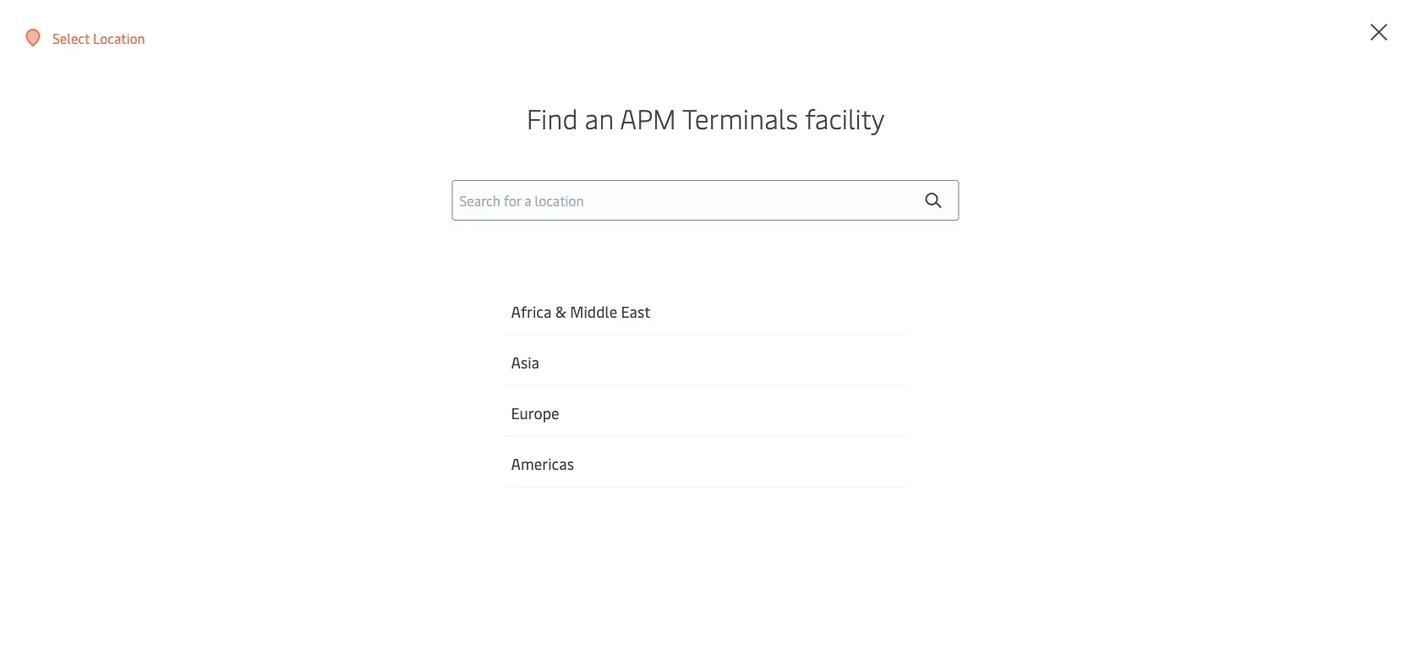 Task type: locate. For each thing, give the bounding box(es) containing it.
americas
[[511, 453, 574, 474]]

Search for a location search field
[[452, 180, 960, 221]]

2 tab from the left
[[677, 617, 956, 667]]

language
[[544, 380, 595, 396]]

europe button
[[503, 387, 909, 438]]

0 horizontal spatial tab
[[383, 617, 663, 667]]

americas button
[[503, 438, 909, 488]]

country united states
[[544, 302, 625, 345]]

states
[[587, 327, 625, 345]]

tab
[[383, 617, 663, 667], [677, 617, 956, 667]]

1 horizontal spatial tab
[[677, 617, 956, 667]]

terminals
[[683, 100, 799, 136]]

change language preferences
[[544, 432, 726, 450]]

1 tab from the left
[[383, 617, 663, 667]]

change
[[544, 432, 589, 450]]

tab list
[[383, 617, 956, 667]]

apm
[[620, 100, 677, 136]]

facility
[[806, 100, 885, 136]]

preferences
[[598, 380, 661, 396]]

language preferences en
[[544, 380, 661, 423]]

change language preferences link
[[544, 431, 734, 452]]

preferences
[[652, 432, 726, 450]]

&
[[556, 301, 567, 322]]

location
[[93, 29, 145, 47]]



Task type: vqa. For each thing, say whether or not it's contained in the screenshot.
& on the top left of page
yes



Task type: describe. For each thing, give the bounding box(es) containing it.
find
[[527, 100, 578, 136]]

asia button
[[503, 336, 909, 387]]

out
[[1359, 16, 1380, 34]]

asia
[[511, 352, 540, 372]]

an
[[585, 100, 614, 136]]

select
[[52, 29, 90, 47]]

log out link
[[1294, 0, 1380, 50]]

language
[[592, 432, 649, 450]]

country
[[544, 302, 586, 319]]

africa & middle east
[[511, 301, 651, 322]]

log
[[1334, 16, 1356, 34]]

europe
[[511, 402, 560, 423]]

united
[[544, 327, 584, 345]]

select location
[[52, 29, 145, 47]]

africa
[[511, 301, 552, 322]]

east
[[621, 301, 651, 322]]

africa & middle east button
[[503, 285, 909, 336]]

log out
[[1334, 16, 1380, 34]]

middle
[[570, 301, 618, 322]]

find an apm terminals facility
[[527, 100, 885, 136]]

en
[[544, 405, 558, 423]]



